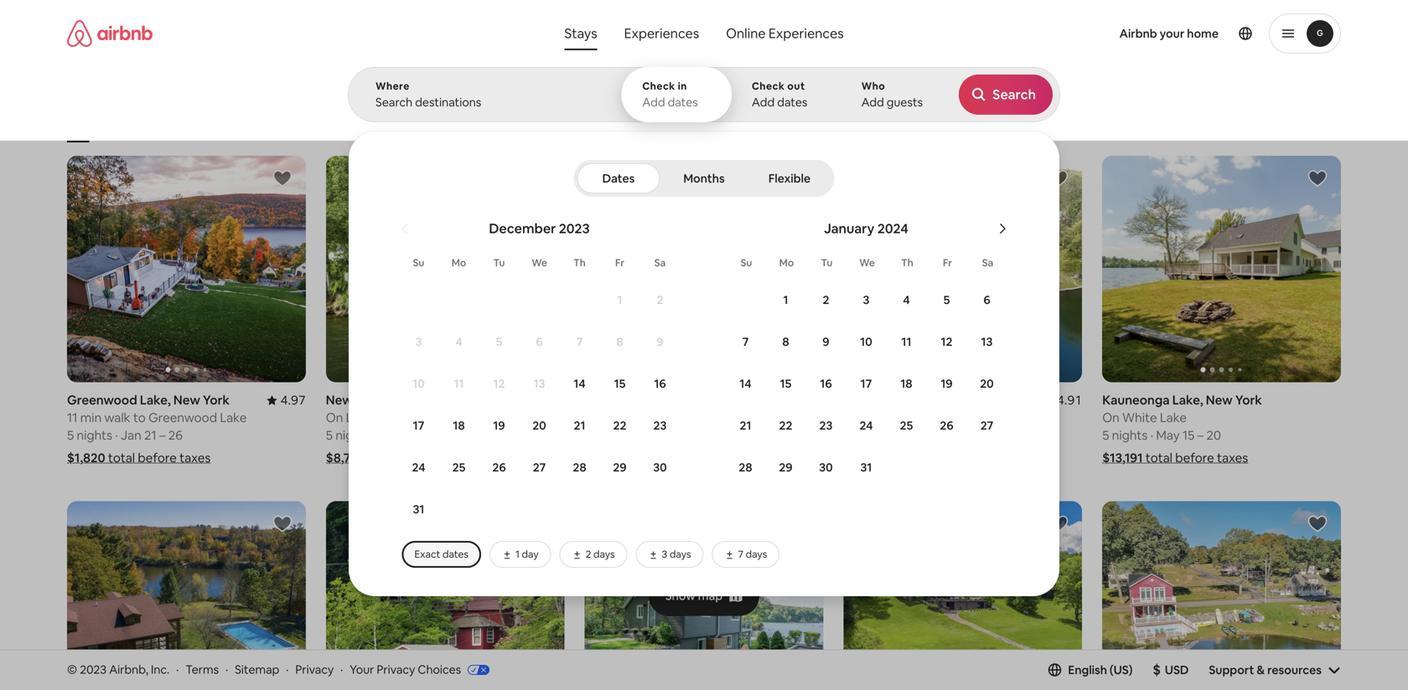 Task type: describe. For each thing, give the bounding box(es) containing it.
airbnb
[[1120, 26, 1158, 41]]

$1,113
[[585, 450, 618, 467]]

1 mo from the left
[[452, 257, 466, 270]]

0 horizontal spatial 2
[[586, 548, 592, 561]]

1 su from the left
[[413, 257, 425, 270]]

omg!
[[850, 117, 877, 130]]

© 2023 airbnb, inc. ·
[[67, 663, 179, 678]]

new for to
[[174, 393, 200, 409]]

amazing
[[661, 117, 703, 130]]

1 vertical spatial 17 button
[[399, 406, 439, 446]]

privacy link
[[295, 663, 334, 678]]

0 vertical spatial 17 button
[[847, 364, 887, 404]]

3 taxes from the left
[[692, 450, 724, 467]]

1 30 button from the left
[[640, 448, 681, 488]]

2 for january 2024
[[823, 293, 830, 308]]

0 horizontal spatial 15
[[614, 377, 626, 392]]

nights for dec 16 – 21
[[336, 428, 371, 444]]

· inside kauneonga lake, new york on white lake 5 nights · may 15 – 20 $13,191 total before taxes
[[1151, 428, 1154, 444]]

days for 3 days
[[670, 548, 691, 561]]

show
[[666, 589, 696, 604]]

1 vertical spatial 5 button
[[479, 322, 520, 362]]

total inside 'greenwood lake, new york 11 min walk to greenwood lake 5 nights · jan 21 – 26 $1,820 total before taxes'
[[108, 450, 135, 467]]

new for 5
[[1207, 393, 1233, 409]]

may 16 – 21
[[639, 428, 702, 444]]

may 12 – 17
[[898, 428, 960, 444]]

2 we from the left
[[860, 257, 875, 270]]

check for check out add dates
[[752, 80, 785, 93]]

new fairfield, connecticut on lake candlewood
[[326, 393, 483, 426]]

2 button for january 2024
[[806, 280, 847, 320]]

0 vertical spatial 24
[[860, 418, 873, 434]]

your
[[350, 663, 374, 678]]

2 sa from the left
[[983, 257, 994, 270]]

dec
[[380, 428, 403, 444]]

york for kauneonga lake, new york on white lake 5 nights · may 15 – 20 $13,191 total before taxes
[[1236, 393, 1263, 409]]

dec 16 – 21
[[380, 428, 443, 444]]

amazing views
[[661, 117, 732, 130]]

nights for may 16 – 21
[[595, 428, 630, 444]]

22 for 1st 22 button from right
[[779, 418, 793, 434]]

26 for leftmost 26 button
[[493, 460, 506, 475]]

1 vertical spatial 13 button
[[520, 364, 560, 404]]

where
[[376, 80, 410, 93]]

guests
[[887, 95, 923, 110]]

add inside who add guests
[[862, 95, 885, 110]]

©
[[67, 663, 77, 678]]

2 horizontal spatial 17
[[948, 428, 960, 444]]

on beseck lake
[[844, 410, 935, 426]]

7 days
[[738, 548, 768, 561]]

2 23 button from the left
[[806, 406, 847, 446]]

3 lake from the left
[[908, 410, 935, 426]]

1 horizontal spatial 20 button
[[967, 364, 1008, 404]]

in
[[678, 80, 688, 93]]

resources
[[1268, 663, 1322, 678]]

choices
[[418, 663, 461, 678]]

$2,733
[[844, 450, 882, 467]]

terms
[[186, 663, 219, 678]]

4.97 out of 5 average rating image
[[267, 393, 306, 409]]

0 horizontal spatial 27 button
[[520, 448, 560, 488]]

on inside new fairfield, connecticut on lake candlewood
[[326, 410, 343, 426]]

1 vertical spatial 24 button
[[399, 448, 439, 488]]

sitemap link
[[235, 663, 280, 678]]

check out add dates
[[752, 80, 808, 110]]

2 on from the left
[[844, 410, 861, 426]]

display total before taxes switch
[[1297, 100, 1327, 120]]

2 14 from the left
[[740, 377, 752, 392]]

$1,820
[[67, 450, 105, 467]]

19 for the bottom 19 button
[[493, 418, 505, 434]]

away
[[635, 410, 664, 426]]

$1,113 total before taxes
[[585, 450, 724, 467]]

who add guests
[[862, 80, 923, 110]]

3 for left 3 button
[[416, 335, 422, 350]]

0 horizontal spatial dates
[[443, 548, 469, 561]]

&
[[1257, 663, 1266, 678]]

before inside 'greenwood lake, new york 11 min walk to greenwood lake 5 nights · jan 21 – 26 $1,820 total before taxes'
[[138, 450, 177, 467]]

2 28 button from the left
[[726, 448, 766, 488]]

11 for the topmost 11 button
[[902, 335, 912, 350]]

1 9 button from the left
[[640, 322, 681, 362]]

0 vertical spatial 11 button
[[887, 322, 927, 362]]

1 horizontal spatial 6
[[984, 293, 991, 308]]

online
[[726, 25, 766, 42]]

2 8 button from the left
[[766, 322, 806, 362]]

december 2023
[[489, 220, 590, 237]]

experiences button
[[611, 17, 713, 50]]

2 mo from the left
[[780, 257, 794, 270]]

map
[[698, 589, 723, 604]]

kauneonga lake, new york on white lake 5 nights · may 15 – 20 $13,191 total before taxes
[[1103, 393, 1263, 467]]

1 vertical spatial 12
[[494, 377, 505, 392]]

2 22 button from the left
[[766, 406, 806, 446]]

1 horizontal spatial 13 button
[[967, 322, 1008, 362]]

1 day
[[516, 548, 539, 561]]

0 vertical spatial 25 button
[[887, 406, 927, 446]]

connecticut
[[409, 393, 483, 409]]

english (us) button
[[1049, 663, 1133, 678]]

before inside kauneonga lake, new york on white lake 5 nights · may 15 – 20 $13,191 total before taxes
[[1176, 450, 1215, 467]]

4.91
[[1057, 393, 1083, 409]]

1 horizontal spatial 15
[[780, 377, 792, 392]]

2 days
[[586, 548, 615, 561]]

$2,733 button
[[844, 450, 988, 467]]

lake, for greenwood
[[140, 393, 171, 409]]

0 vertical spatial 19 button
[[927, 364, 967, 404]]

exact dates
[[415, 548, 469, 561]]

your privacy choices
[[350, 663, 461, 678]]

7 for 2nd 7 button from the right
[[577, 335, 583, 350]]

1 21 button from the left
[[560, 406, 600, 446]]

1 button for december 2023
[[600, 280, 640, 320]]

2 21 button from the left
[[726, 406, 766, 446]]

1 22 button from the left
[[600, 406, 640, 446]]

1 vertical spatial 19 button
[[479, 406, 520, 446]]

5 inside kauneonga lake, new york on white lake 5 nights · may 15 – 20 $13,191 total before taxes
[[1103, 428, 1110, 444]]

add to wishlist: middlefield, connecticut image
[[1049, 169, 1069, 189]]

0 horizontal spatial 6
[[536, 335, 543, 350]]

1 horizontal spatial 3 button
[[847, 280, 887, 320]]

airbnb,
[[109, 663, 148, 678]]

67
[[585, 410, 599, 426]]

17 for 17 button to the top
[[861, 377, 872, 392]]

airbnb your home
[[1120, 26, 1219, 41]]

2 7 button from the left
[[726, 322, 766, 362]]

23 for 1st 23 button from right
[[820, 418, 833, 434]]

home
[[1188, 26, 1219, 41]]

2 30 from the left
[[820, 460, 833, 475]]

2 taxes from the left
[[439, 450, 470, 467]]

1 horizontal spatial 26 button
[[927, 406, 967, 446]]

1 horizontal spatial 18 button
[[887, 364, 927, 404]]

10 for 10 button to the right
[[861, 335, 873, 350]]

check in add dates
[[643, 80, 698, 110]]

21 up $1,113 total before taxes
[[690, 428, 702, 444]]

2023 for december
[[559, 220, 590, 237]]

add to wishlist: hortonville, new york image
[[1049, 515, 1069, 535]]

tiny
[[759, 117, 779, 130]]

2 privacy from the left
[[377, 663, 415, 678]]

18 for rightmost 18 button
[[901, 377, 913, 392]]

jan
[[121, 428, 141, 444]]

2 for december 2023
[[657, 293, 664, 308]]

2 before from the left
[[397, 450, 436, 467]]

1 horizontal spatial 12
[[924, 428, 936, 444]]

flexible
[[769, 171, 811, 186]]

january
[[824, 220, 875, 237]]

– for dec 16 – 21
[[421, 428, 428, 444]]

– for may 16 – 21
[[680, 428, 687, 444]]

may for away
[[639, 428, 662, 444]]

0 horizontal spatial 27
[[533, 460, 546, 475]]

$ usd
[[1153, 662, 1189, 679]]

1 for january 2024
[[784, 293, 789, 308]]

add for check out add dates
[[752, 95, 775, 110]]

day
[[522, 548, 539, 561]]

to
[[133, 410, 146, 426]]

lake inside kauneonga lake, new york on white lake 5 nights · may 15 – 20 $13,191 total before taxes
[[1161, 410, 1187, 426]]

dates
[[603, 171, 635, 186]]

support & resources
[[1210, 663, 1322, 678]]

1 vertical spatial 6 button
[[520, 322, 560, 362]]

0 vertical spatial 27
[[981, 418, 994, 434]]

0 vertical spatial 4 button
[[887, 280, 927, 320]]

1 vertical spatial 11 button
[[439, 364, 479, 404]]

calendar application
[[369, 202, 1409, 535]]

1 vertical spatial 25 button
[[439, 448, 479, 488]]

1 horizontal spatial 6 button
[[967, 280, 1008, 320]]

may inside kauneonga lake, new york on white lake 5 nights · may 15 – 20 $13,191 total before taxes
[[1157, 428, 1180, 444]]

2 su from the left
[[741, 257, 753, 270]]

18 for the bottom 18 button
[[453, 418, 465, 434]]

flexible button
[[748, 164, 831, 194]]

what can we help you find? tab list
[[551, 17, 713, 50]]

stays button
[[551, 17, 611, 50]]

new inside new fairfield, connecticut on lake candlewood
[[326, 393, 353, 409]]

21 down candlewood
[[430, 428, 443, 444]]

21 left miles
[[574, 418, 586, 434]]

7 for 1st 7 button from the right
[[743, 335, 749, 350]]

1 8 button from the left
[[600, 322, 640, 362]]

– inside kauneonga lake, new york on white lake 5 nights · may 15 – 20 $13,191 total before taxes
[[1198, 428, 1204, 444]]

tiny homes
[[759, 117, 813, 130]]

kauneonga
[[1103, 393, 1170, 409]]

january 2024
[[824, 220, 909, 237]]

2 fr from the left
[[943, 257, 953, 270]]

2024
[[878, 220, 909, 237]]

nights inside 'greenwood lake, new york 11 min walk to greenwood lake 5 nights · jan 21 – 26 $1,820 total before taxes'
[[77, 428, 112, 444]]

white
[[1123, 410, 1158, 426]]

1 sa from the left
[[655, 257, 666, 270]]

1 vertical spatial 24
[[412, 460, 426, 475]]

your
[[1160, 26, 1185, 41]]

· right terms link
[[226, 663, 228, 678]]

homes
[[781, 117, 813, 130]]

1 horizontal spatial 20
[[981, 377, 994, 392]]

your privacy choices link
[[350, 663, 490, 679]]

1 th from the left
[[574, 257, 586, 270]]

1 vertical spatial 18 button
[[439, 406, 479, 446]]

17 for bottom 17 button
[[413, 418, 425, 434]]

total inside kauneonga lake, new york on white lake 5 nights · may 15 – 20 $13,191 total before taxes
[[1146, 450, 1173, 467]]

0 horizontal spatial 20
[[533, 418, 547, 434]]

exact
[[415, 548, 441, 561]]

ski-in/out
[[514, 117, 560, 130]]

dates button
[[577, 164, 660, 194]]

0 horizontal spatial 20 button
[[520, 406, 560, 446]]

13 for bottommost 13 button
[[534, 377, 545, 392]]

dates for check out add dates
[[778, 95, 808, 110]]

1 horizontal spatial greenwood
[[149, 410, 217, 426]]

2 29 from the left
[[779, 460, 793, 475]]

miles
[[602, 410, 632, 426]]

months
[[684, 171, 725, 186]]

experiences inside online experiences link
[[769, 25, 844, 42]]

ski-
[[514, 117, 531, 130]]

months button
[[664, 164, 745, 194]]

20 inside kauneonga lake, new york on white lake 5 nights · may 15 – 20 $13,191 total before taxes
[[1207, 428, 1222, 444]]

1 button for january 2024
[[766, 280, 806, 320]]

profile element
[[872, 0, 1342, 67]]

0 vertical spatial 12
[[941, 335, 953, 350]]

$13,191
[[1103, 450, 1144, 467]]

(us)
[[1110, 663, 1133, 678]]

cabins
[[447, 117, 479, 130]]

· inside 'greenwood lake, new york 11 min walk to greenwood lake 5 nights · jan 21 – 26 $1,820 total before taxes'
[[115, 428, 118, 444]]



Task type: locate. For each thing, give the bounding box(es) containing it.
9 for 1st 9 button
[[657, 335, 664, 350]]

11 left min on the bottom
[[67, 410, 78, 426]]

1 15 button from the left
[[600, 364, 640, 404]]

th down 2024
[[902, 257, 914, 270]]

0 horizontal spatial 15 button
[[600, 364, 640, 404]]

31 for 31 button to the right
[[861, 460, 873, 475]]

0 horizontal spatial 9 button
[[640, 322, 681, 362]]

21 inside 'greenwood lake, new york 11 min walk to greenwood lake 5 nights · jan 21 – 26 $1,820 total before taxes'
[[144, 428, 157, 444]]

25 button up $2,733 button
[[887, 406, 927, 446]]

5 nights down miles
[[585, 428, 630, 444]]

2 16 button from the left
[[806, 364, 847, 404]]

1 vertical spatial 12 button
[[479, 364, 520, 404]]

tab list
[[577, 160, 831, 197]]

new
[[174, 393, 200, 409], [326, 393, 353, 409], [1207, 393, 1233, 409]]

2 30 button from the left
[[806, 448, 847, 488]]

· left privacy link
[[286, 663, 289, 678]]

26 button
[[927, 406, 967, 446], [479, 448, 520, 488]]

4 up connecticut
[[456, 335, 463, 350]]

3 on from the left
[[1103, 410, 1120, 426]]

1 horizontal spatial 1
[[618, 293, 623, 308]]

24
[[860, 418, 873, 434], [412, 460, 426, 475]]

5 nights for dec 16 – 21
[[326, 428, 371, 444]]

9
[[657, 335, 664, 350], [823, 335, 830, 350]]

2 lake, from the left
[[1173, 393, 1204, 409]]

28
[[573, 460, 587, 475], [739, 460, 753, 475]]

lake inside 'greenwood lake, new york 11 min walk to greenwood lake 5 nights · jan 21 – 26 $1,820 total before taxes'
[[220, 410, 247, 426]]

on left white
[[1103, 410, 1120, 426]]

tu down january
[[821, 257, 833, 270]]

3 new from the left
[[1207, 393, 1233, 409]]

2023
[[559, 220, 590, 237], [80, 663, 107, 678]]

0 vertical spatial 6 button
[[967, 280, 1008, 320]]

0 vertical spatial 25
[[900, 418, 914, 434]]

1 vertical spatial 18
[[453, 418, 465, 434]]

1 privacy from the left
[[295, 663, 334, 678]]

30 button down may 16 – 21
[[640, 448, 681, 488]]

0 horizontal spatial 22 button
[[600, 406, 640, 446]]

add to wishlist: greenwood lake, new york image
[[272, 169, 292, 189]]

1 horizontal spatial 26
[[493, 460, 506, 475]]

0 horizontal spatial 4 button
[[439, 322, 479, 362]]

york inside 'greenwood lake, new york 11 min walk to greenwood lake 5 nights · jan 21 – 26 $1,820 total before taxes'
[[203, 393, 230, 409]]

1 taxes from the left
[[180, 450, 211, 467]]

check for check in add dates
[[643, 80, 676, 93]]

21
[[574, 418, 586, 434], [740, 418, 752, 434], [144, 428, 157, 444], [430, 428, 443, 444], [690, 428, 702, 444]]

1 horizontal spatial 28
[[739, 460, 753, 475]]

1 horizontal spatial su
[[741, 257, 753, 270]]

before down dec 16 – 21
[[397, 450, 436, 467]]

york
[[203, 393, 230, 409], [1236, 393, 1263, 409]]

2 tu from the left
[[821, 257, 833, 270]]

0 horizontal spatial new
[[174, 393, 200, 409]]

5 nights up $8,787
[[326, 428, 371, 444]]

0 horizontal spatial 18 button
[[439, 406, 479, 446]]

add down who
[[862, 95, 885, 110]]

1 total from the left
[[108, 450, 135, 467]]

Where field
[[376, 95, 595, 110]]

18 button up on beseck lake
[[887, 364, 927, 404]]

23 for first 23 button
[[654, 418, 667, 434]]

24 button up $2,733
[[847, 406, 887, 446]]

new inside 'greenwood lake, new york 11 min walk to greenwood lake 5 nights · jan 21 – 26 $1,820 total before taxes'
[[174, 393, 200, 409]]

20 button left 4.91 out of 5 average rating image
[[967, 364, 1008, 404]]

2 vertical spatial 11
[[67, 410, 78, 426]]

candlewood
[[376, 410, 450, 426]]

1 add from the left
[[643, 95, 665, 110]]

1 for december 2023
[[618, 293, 623, 308]]

tab list inside the stays tab panel
[[577, 160, 831, 197]]

2 horizontal spatial 5 nights
[[844, 428, 889, 444]]

23 button up $2,733
[[806, 406, 847, 446]]

1 new from the left
[[174, 393, 200, 409]]

27 right may 12 – 17
[[981, 418, 994, 434]]

· left your
[[341, 663, 343, 678]]

2 5 nights from the left
[[844, 428, 889, 444]]

on left beseck
[[844, 410, 861, 426]]

29 button down miles
[[600, 448, 640, 488]]

9 for 1st 9 button from the right
[[823, 335, 830, 350]]

3 button down january 2024
[[847, 280, 887, 320]]

2 horizontal spatial 1
[[784, 293, 789, 308]]

0 horizontal spatial sa
[[655, 257, 666, 270]]

· down white
[[1151, 428, 1154, 444]]

0 horizontal spatial experiences
[[624, 25, 700, 42]]

fairfield,
[[355, 393, 406, 409]]

0 horizontal spatial 13 button
[[520, 364, 560, 404]]

tu
[[494, 257, 505, 270], [821, 257, 833, 270]]

23
[[654, 418, 667, 434], [820, 418, 833, 434]]

16 button up on beseck lake
[[806, 364, 847, 404]]

0 horizontal spatial greenwood
[[67, 393, 137, 409]]

0 vertical spatial 5 button
[[927, 280, 967, 320]]

2 nights from the left
[[336, 428, 371, 444]]

31 up exact
[[413, 502, 425, 517]]

we down december 2023 at the left top
[[532, 257, 547, 270]]

2023 inside 'calendar' application
[[559, 220, 590, 237]]

5 nights for may 12 – 17
[[844, 428, 889, 444]]

5
[[944, 293, 950, 308], [496, 335, 503, 350], [67, 428, 74, 444], [326, 428, 333, 444], [844, 428, 851, 444], [585, 428, 592, 444], [1103, 428, 1110, 444]]

· right inc.
[[176, 663, 179, 678]]

1 horizontal spatial 24
[[860, 418, 873, 434]]

25 button
[[887, 406, 927, 446], [439, 448, 479, 488]]

1 2 button from the left
[[640, 280, 681, 320]]

who
[[862, 80, 886, 93]]

1 horizontal spatial 5 nights
[[585, 428, 630, 444]]

english
[[1069, 663, 1108, 678]]

2 horizontal spatial 11
[[902, 335, 912, 350]]

17 right dec
[[413, 418, 425, 434]]

4 – from the left
[[680, 428, 687, 444]]

0 vertical spatial 31
[[861, 460, 873, 475]]

dates down the out
[[778, 95, 808, 110]]

4.91 out of 5 average rating image
[[1044, 393, 1083, 409]]

lake, for kauneonga
[[1173, 393, 1204, 409]]

25 up $2,733 button
[[900, 418, 914, 434]]

nights inside kauneonga lake, new york on white lake 5 nights · may 15 – 20 $13,191 total before taxes
[[1113, 428, 1148, 444]]

21 right may 16 – 21
[[740, 418, 752, 434]]

greenwood up min on the bottom
[[67, 393, 137, 409]]

0 horizontal spatial 1
[[516, 548, 520, 561]]

$
[[1153, 662, 1161, 679]]

0 horizontal spatial 29
[[613, 460, 627, 475]]

27 button right may 12 – 17
[[967, 406, 1008, 446]]

inc.
[[151, 663, 170, 678]]

4 before from the left
[[1176, 450, 1215, 467]]

dates inside check out add dates
[[778, 95, 808, 110]]

terms · sitemap · privacy ·
[[186, 663, 343, 678]]

0 vertical spatial greenwood
[[67, 393, 137, 409]]

0 horizontal spatial 30 button
[[640, 448, 681, 488]]

1 28 button from the left
[[560, 448, 600, 488]]

$8,787
[[326, 450, 365, 467]]

show map
[[666, 589, 723, 604]]

1 8 from the left
[[617, 335, 624, 350]]

29 button left $2,733
[[766, 448, 806, 488]]

10 for the bottom 10 button
[[413, 377, 425, 392]]

days up show
[[670, 548, 691, 561]]

4 button up connecticut
[[439, 322, 479, 362]]

1 horizontal spatial 5 button
[[927, 280, 967, 320]]

5 inside 'greenwood lake, new york 11 min walk to greenwood lake 5 nights · jan 21 – 26 $1,820 total before taxes'
[[67, 428, 74, 444]]

24 up $2,733
[[860, 418, 873, 434]]

1 vertical spatial 10 button
[[399, 364, 439, 404]]

2023 right december on the left of the page
[[559, 220, 590, 237]]

2
[[657, 293, 664, 308], [823, 293, 830, 308], [586, 548, 592, 561]]

3 for 3 button to the right
[[863, 293, 870, 308]]

1 vertical spatial 25
[[453, 460, 466, 475]]

2 28 from the left
[[739, 460, 753, 475]]

usd
[[1166, 663, 1189, 678]]

check left in
[[643, 80, 676, 93]]

taxes inside 'greenwood lake, new york 11 min walk to greenwood lake 5 nights · jan 21 – 26 $1,820 total before taxes'
[[180, 450, 211, 467]]

3 days from the left
[[746, 548, 768, 561]]

group containing amazing views
[[67, 77, 1054, 143]]

check inside "check in add dates"
[[643, 80, 676, 93]]

16 button
[[640, 364, 681, 404], [806, 364, 847, 404]]

0 vertical spatial 24 button
[[847, 406, 887, 446]]

0 vertical spatial 13
[[982, 335, 993, 350]]

4 taxes from the left
[[1218, 450, 1249, 467]]

1 vertical spatial 31 button
[[399, 490, 439, 530]]

5 nights for may 16 – 21
[[585, 428, 630, 444]]

7
[[577, 335, 583, 350], [743, 335, 749, 350], [738, 548, 744, 561]]

19
[[941, 377, 953, 392], [493, 418, 505, 434]]

1 horizontal spatial mo
[[780, 257, 794, 270]]

1 – from the left
[[159, 428, 166, 444]]

1 horizontal spatial lake,
[[1173, 393, 1204, 409]]

20 button
[[967, 364, 1008, 404], [520, 406, 560, 446]]

dates inside "check in add dates"
[[668, 95, 698, 110]]

1 28 from the left
[[573, 460, 587, 475]]

2 horizontal spatial may
[[1157, 428, 1180, 444]]

$8,787 total before taxes
[[326, 450, 470, 467]]

1 check from the left
[[643, 80, 676, 93]]

york for greenwood lake, new york 11 min walk to greenwood lake 5 nights · jan 21 – 26 $1,820 total before taxes
[[203, 393, 230, 409]]

1 on from the left
[[326, 410, 343, 426]]

add to wishlist: callicoon, new york image
[[790, 169, 810, 189]]

0 horizontal spatial days
[[594, 548, 615, 561]]

nights down miles
[[595, 428, 630, 444]]

days left 3 days
[[594, 548, 615, 561]]

2 horizontal spatial dates
[[778, 95, 808, 110]]

1 may from the left
[[898, 428, 921, 444]]

add up amazing
[[643, 95, 665, 110]]

dates down in
[[668, 95, 698, 110]]

add to wishlist: lake huntington, new york image
[[1308, 515, 1328, 535]]

5 nights from the left
[[1113, 428, 1148, 444]]

3 before from the left
[[651, 450, 690, 467]]

york inside kauneonga lake, new york on white lake 5 nights · may 15 – 20 $13,191 total before taxes
[[1236, 393, 1263, 409]]

0 vertical spatial 26 button
[[927, 406, 967, 446]]

2 9 button from the left
[[806, 322, 847, 362]]

–
[[159, 428, 166, 444], [421, 428, 428, 444], [939, 428, 946, 444], [680, 428, 687, 444], [1198, 428, 1204, 444]]

8
[[617, 335, 624, 350], [783, 335, 790, 350]]

0 vertical spatial 10 button
[[847, 322, 887, 362]]

1 5 nights from the left
[[326, 428, 371, 444]]

11 button up on beseck lake
[[887, 322, 927, 362]]

2 vertical spatial 3
[[662, 548, 668, 561]]

2 york from the left
[[1236, 393, 1263, 409]]

mansions
[[589, 117, 633, 130]]

1 tu from the left
[[494, 257, 505, 270]]

4 for 4 button to the left
[[456, 335, 463, 350]]

0 horizontal spatial 12 button
[[479, 364, 520, 404]]

0 horizontal spatial 26 button
[[479, 448, 520, 488]]

total down jan
[[108, 450, 135, 467]]

on inside kauneonga lake, new york on white lake 5 nights · may 15 – 20 $13,191 total before taxes
[[1103, 410, 1120, 426]]

29 down miles
[[613, 460, 627, 475]]

check left the out
[[752, 80, 785, 93]]

1 30 from the left
[[653, 460, 667, 475]]

1 fr from the left
[[616, 257, 625, 270]]

1 horizontal spatial 8
[[783, 335, 790, 350]]

11 inside 'greenwood lake, new york 11 min walk to greenwood lake 5 nights · jan 21 – 26 $1,820 total before taxes'
[[67, 410, 78, 426]]

0 horizontal spatial 24
[[412, 460, 426, 475]]

1 vertical spatial 4 button
[[439, 322, 479, 362]]

1 experiences from the left
[[624, 25, 700, 42]]

1 vertical spatial greenwood
[[149, 410, 217, 426]]

beseck
[[864, 410, 905, 426]]

greenwood right the to
[[149, 410, 217, 426]]

2 horizontal spatial days
[[746, 548, 768, 561]]

6
[[984, 293, 991, 308], [536, 335, 543, 350]]

new inside kauneonga lake, new york on white lake 5 nights · may 15 – 20 $13,191 total before taxes
[[1207, 393, 1233, 409]]

1 horizontal spatial 29 button
[[766, 448, 806, 488]]

26 for the rightmost 26 button
[[940, 418, 954, 434]]

2 23 from the left
[[820, 418, 833, 434]]

1 horizontal spatial 12 button
[[927, 322, 967, 362]]

10 button up candlewood
[[399, 364, 439, 404]]

2 new from the left
[[326, 393, 353, 409]]

None search field
[[348, 0, 1409, 597]]

add to wishlist: kauneonga lake, new york image
[[1308, 169, 1328, 189]]

1 horizontal spatial 11
[[454, 377, 464, 392]]

1 horizontal spatial 3
[[662, 548, 668, 561]]

1 7 button from the left
[[560, 322, 600, 362]]

out
[[788, 80, 806, 93]]

tab list containing dates
[[577, 160, 831, 197]]

airbnb your home link
[[1110, 16, 1229, 51]]

24 down dec 16 – 21
[[412, 460, 426, 475]]

5 nights
[[326, 428, 371, 444], [844, 428, 889, 444], [585, 428, 630, 444]]

23 up $1,113 total before taxes
[[654, 418, 667, 434]]

add inside "check in add dates"
[[643, 95, 665, 110]]

2 – from the left
[[421, 428, 428, 444]]

15 inside kauneonga lake, new york on white lake 5 nights · may 15 – 20 $13,191 total before taxes
[[1183, 428, 1195, 444]]

0 horizontal spatial 21 button
[[560, 406, 600, 446]]

golfing
[[372, 117, 407, 130]]

1 button
[[600, 280, 640, 320], [766, 280, 806, 320]]

17 button
[[847, 364, 887, 404], [399, 406, 439, 446]]

0 horizontal spatial 28 button
[[560, 448, 600, 488]]

10 button up beseck
[[847, 322, 887, 362]]

total right $1,113
[[621, 450, 648, 467]]

nights down beseck
[[854, 428, 889, 444]]

taxes
[[180, 450, 211, 467], [439, 450, 470, 467], [692, 450, 724, 467], [1218, 450, 1249, 467]]

4.97
[[281, 393, 306, 409]]

check inside check out add dates
[[752, 80, 785, 93]]

31 for 31 button to the left
[[413, 502, 425, 517]]

25
[[900, 418, 914, 434], [453, 460, 466, 475]]

add up tiny
[[752, 95, 775, 110]]

before down may 16 – 21
[[651, 450, 690, 467]]

experiences inside experiences button
[[624, 25, 700, 42]]

may for lake
[[898, 428, 921, 444]]

4 down 2024
[[903, 293, 910, 308]]

0 vertical spatial 27 button
[[967, 406, 1008, 446]]

5 – from the left
[[1198, 428, 1204, 444]]

show map button
[[649, 577, 760, 617]]

1 days from the left
[[594, 548, 615, 561]]

– for may 12 – 17
[[939, 428, 946, 444]]

18 button
[[887, 364, 927, 404], [439, 406, 479, 446]]

1 horizontal spatial check
[[752, 80, 785, 93]]

4 nights from the left
[[595, 428, 630, 444]]

privacy left your
[[295, 663, 334, 678]]

2 button
[[640, 280, 681, 320], [806, 280, 847, 320]]

nights for may 12 – 17
[[854, 428, 889, 444]]

4 for the top 4 button
[[903, 293, 910, 308]]

0 horizontal spatial 6 button
[[520, 322, 560, 362]]

days up "show map" button
[[746, 548, 768, 561]]

days for 7 days
[[746, 548, 768, 561]]

11 for the bottommost 11 button
[[454, 377, 464, 392]]

1 horizontal spatial 29
[[779, 460, 793, 475]]

1 29 from the left
[[613, 460, 627, 475]]

0 horizontal spatial 7 button
[[560, 322, 600, 362]]

1 16 button from the left
[[640, 364, 681, 404]]

lake, up the to
[[140, 393, 171, 409]]

on up $8,787
[[326, 410, 343, 426]]

before right $13,191
[[1176, 450, 1215, 467]]

1 14 button from the left
[[560, 364, 600, 404]]

2 total from the left
[[367, 450, 394, 467]]

4 lake from the left
[[1161, 410, 1187, 426]]

su
[[413, 257, 425, 270], [741, 257, 753, 270]]

31 down beseck
[[861, 460, 873, 475]]

0 vertical spatial 11
[[902, 335, 912, 350]]

may down away
[[639, 428, 662, 444]]

17 up $2,733 button
[[948, 428, 960, 444]]

0 horizontal spatial 25 button
[[439, 448, 479, 488]]

2 horizontal spatial 15
[[1183, 428, 1195, 444]]

1 horizontal spatial 31 button
[[847, 448, 887, 488]]

support & resources button
[[1210, 663, 1342, 678]]

1 horizontal spatial 27 button
[[967, 406, 1008, 446]]

19 for 19 button to the top
[[941, 377, 953, 392]]

privacy right your
[[377, 663, 415, 678]]

0 horizontal spatial mo
[[452, 257, 466, 270]]

0 vertical spatial 18
[[901, 377, 913, 392]]

30 left $2,733
[[820, 460, 833, 475]]

11 up connecticut
[[454, 377, 464, 392]]

1 horizontal spatial 27
[[981, 418, 994, 434]]

dates right exact
[[443, 548, 469, 561]]

24 button
[[847, 406, 887, 446], [399, 448, 439, 488]]

2 15 button from the left
[[766, 364, 806, 404]]

total right $13,191
[[1146, 450, 1173, 467]]

1 29 button from the left
[[600, 448, 640, 488]]

2 2 button from the left
[[806, 280, 847, 320]]

1 horizontal spatial add
[[752, 95, 775, 110]]

27 left $1,113
[[533, 460, 546, 475]]

16 button up away
[[640, 364, 681, 404]]

0 horizontal spatial 17
[[413, 418, 425, 434]]

10 up new fairfield, connecticut on lake candlewood
[[413, 377, 425, 392]]

27 button left $1,113
[[520, 448, 560, 488]]

2 horizontal spatial add
[[862, 95, 885, 110]]

18 button right dec
[[439, 406, 479, 446]]

0 horizontal spatial 14
[[574, 377, 586, 392]]

2 days from the left
[[670, 548, 691, 561]]

lake
[[220, 410, 247, 426], [346, 410, 373, 426], [908, 410, 935, 426], [1161, 410, 1187, 426]]

26 inside 'greenwood lake, new york 11 min walk to greenwood lake 5 nights · jan 21 – 26 $1,820 total before taxes'
[[168, 428, 183, 444]]

9 button
[[640, 322, 681, 362], [806, 322, 847, 362]]

walk
[[104, 410, 130, 426]]

2 1 button from the left
[[766, 280, 806, 320]]

total down dec
[[367, 450, 394, 467]]

dates for check in add dates
[[668, 95, 698, 110]]

0 horizontal spatial 30
[[653, 460, 667, 475]]

18 down connecticut
[[453, 418, 465, 434]]

2 horizontal spatial new
[[1207, 393, 1233, 409]]

22 button
[[600, 406, 640, 446], [766, 406, 806, 446]]

3 add from the left
[[862, 95, 885, 110]]

nights
[[77, 428, 112, 444], [336, 428, 371, 444], [854, 428, 889, 444], [595, 428, 630, 444], [1113, 428, 1148, 444]]

2 th from the left
[[902, 257, 914, 270]]

0 horizontal spatial 5 nights
[[326, 428, 371, 444]]

23 left beseck
[[820, 418, 833, 434]]

online experiences link
[[713, 17, 858, 50]]

29 left $2,733
[[779, 460, 793, 475]]

2 lake from the left
[[346, 410, 373, 426]]

2 29 button from the left
[[766, 448, 806, 488]]

days for 2 days
[[594, 548, 615, 561]]

21 button right may 16 – 21
[[726, 406, 766, 446]]

may down white
[[1157, 428, 1180, 444]]

1 horizontal spatial days
[[670, 548, 691, 561]]

stays tab panel
[[348, 67, 1409, 597]]

luxe
[[1000, 117, 1022, 130]]

3 – from the left
[[939, 428, 946, 444]]

3 total from the left
[[621, 450, 648, 467]]

3 up show
[[662, 548, 668, 561]]

1 horizontal spatial 7 button
[[726, 322, 766, 362]]

nights down min on the bottom
[[77, 428, 112, 444]]

19 button
[[927, 364, 967, 404], [479, 406, 520, 446]]

26
[[940, 418, 954, 434], [168, 428, 183, 444], [493, 460, 506, 475]]

1 horizontal spatial 2023
[[559, 220, 590, 237]]

stays
[[565, 25, 598, 42]]

1 23 button from the left
[[640, 406, 681, 446]]

may
[[898, 428, 921, 444], [639, 428, 662, 444], [1157, 428, 1180, 444]]

dates
[[668, 95, 698, 110], [778, 95, 808, 110], [443, 548, 469, 561]]

1 23 from the left
[[654, 418, 667, 434]]

30 down may 16 – 21
[[653, 460, 667, 475]]

22 for 2nd 22 button from right
[[613, 418, 627, 434]]

2023 right ©
[[80, 663, 107, 678]]

1 we from the left
[[532, 257, 547, 270]]

17 up beseck
[[861, 377, 872, 392]]

th down december 2023 at the left top
[[574, 257, 586, 270]]

3 may from the left
[[1157, 428, 1180, 444]]

none search field containing stays
[[348, 0, 1409, 597]]

15 button
[[600, 364, 640, 404], [766, 364, 806, 404]]

1 horizontal spatial 10 button
[[847, 322, 887, 362]]

21 button left miles
[[560, 406, 600, 446]]

24 button down dec 16 – 21
[[399, 448, 439, 488]]

add for check in add dates
[[643, 95, 665, 110]]

2 14 button from the left
[[726, 364, 766, 404]]

2 horizontal spatial 26
[[940, 418, 954, 434]]

30
[[653, 460, 667, 475], [820, 460, 833, 475]]

0 vertical spatial 2023
[[559, 220, 590, 237]]

support
[[1210, 663, 1255, 678]]

0 horizontal spatial lake,
[[140, 393, 171, 409]]

taxes inside kauneonga lake, new york on white lake 5 nights · may 15 – 20 $13,191 total before taxes
[[1218, 450, 1249, 467]]

1 horizontal spatial 9 button
[[806, 322, 847, 362]]

views
[[705, 117, 732, 130]]

1 nights from the left
[[77, 428, 112, 444]]

may up $2,733 button
[[898, 428, 921, 444]]

lake, inside 'greenwood lake, new york 11 min walk to greenwood lake 5 nights · jan 21 – 26 $1,820 total before taxes'
[[140, 393, 171, 409]]

0 horizontal spatial su
[[413, 257, 425, 270]]

0 horizontal spatial 3 button
[[399, 322, 439, 362]]

we down january 2024
[[860, 257, 875, 270]]

·
[[115, 428, 118, 444], [1151, 428, 1154, 444], [176, 663, 179, 678], [226, 663, 228, 678], [286, 663, 289, 678], [341, 663, 343, 678]]

11 button up candlewood
[[439, 364, 479, 404]]

1 1 button from the left
[[600, 280, 640, 320]]

experiences up in
[[624, 25, 700, 42]]

in/out
[[531, 117, 560, 130]]

2 8 from the left
[[783, 335, 790, 350]]

lake inside new fairfield, connecticut on lake candlewood
[[346, 410, 373, 426]]

1 14 from the left
[[574, 377, 586, 392]]

2023 for ©
[[80, 663, 107, 678]]

group
[[67, 77, 1054, 143], [67, 156, 306, 383], [326, 156, 565, 383], [585, 156, 824, 383], [844, 156, 1083, 383], [1103, 156, 1342, 383], [67, 502, 306, 691], [326, 502, 565, 691], [585, 502, 824, 691], [844, 502, 1083, 691], [1103, 502, 1342, 691]]

10 button
[[847, 322, 887, 362], [399, 364, 439, 404]]

tu down december on the left of the page
[[494, 257, 505, 270]]

31 button down beseck
[[847, 448, 887, 488]]

1 york from the left
[[203, 393, 230, 409]]

1 horizontal spatial 22 button
[[766, 406, 806, 446]]

online experiences
[[726, 25, 844, 42]]

1 horizontal spatial fr
[[943, 257, 953, 270]]

16
[[654, 377, 666, 392], [820, 377, 832, 392], [406, 428, 419, 444], [665, 428, 678, 444]]

13 for right 13 button
[[982, 335, 993, 350]]

12
[[941, 335, 953, 350], [494, 377, 505, 392], [924, 428, 936, 444]]

min
[[80, 410, 102, 426]]

· left jan
[[115, 428, 118, 444]]

experiences up the out
[[769, 25, 844, 42]]

nights down white
[[1113, 428, 1148, 444]]

2 experiences from the left
[[769, 25, 844, 42]]

nights up $8,787
[[336, 428, 371, 444]]

add inside check out add dates
[[752, 95, 775, 110]]

4 total from the left
[[1146, 450, 1173, 467]]

28 for 1st '28' "button" from the right
[[739, 460, 753, 475]]

2 button for december 2023
[[640, 280, 681, 320]]

67 miles away
[[585, 410, 664, 426]]

21 right jan
[[144, 428, 157, 444]]

1 vertical spatial 20 button
[[520, 406, 560, 446]]

add to wishlist: swan lake, new york image
[[272, 515, 292, 535]]

1 lake, from the left
[[140, 393, 171, 409]]

0 horizontal spatial 31 button
[[399, 490, 439, 530]]

– inside 'greenwood lake, new york 11 min walk to greenwood lake 5 nights · jan 21 – 26 $1,820 total before taxes'
[[159, 428, 166, 444]]

1 horizontal spatial 25
[[900, 418, 914, 434]]

1 9 from the left
[[657, 335, 664, 350]]

28 for first '28' "button"
[[573, 460, 587, 475]]

2 may from the left
[[639, 428, 662, 444]]

1 horizontal spatial 8 button
[[766, 322, 806, 362]]

0 horizontal spatial may
[[639, 428, 662, 444]]

lake, inside kauneonga lake, new york on white lake 5 nights · may 15 – 20 $13,191 total before taxes
[[1173, 393, 1204, 409]]



Task type: vqa. For each thing, say whether or not it's contained in the screenshot.
LAKE
yes



